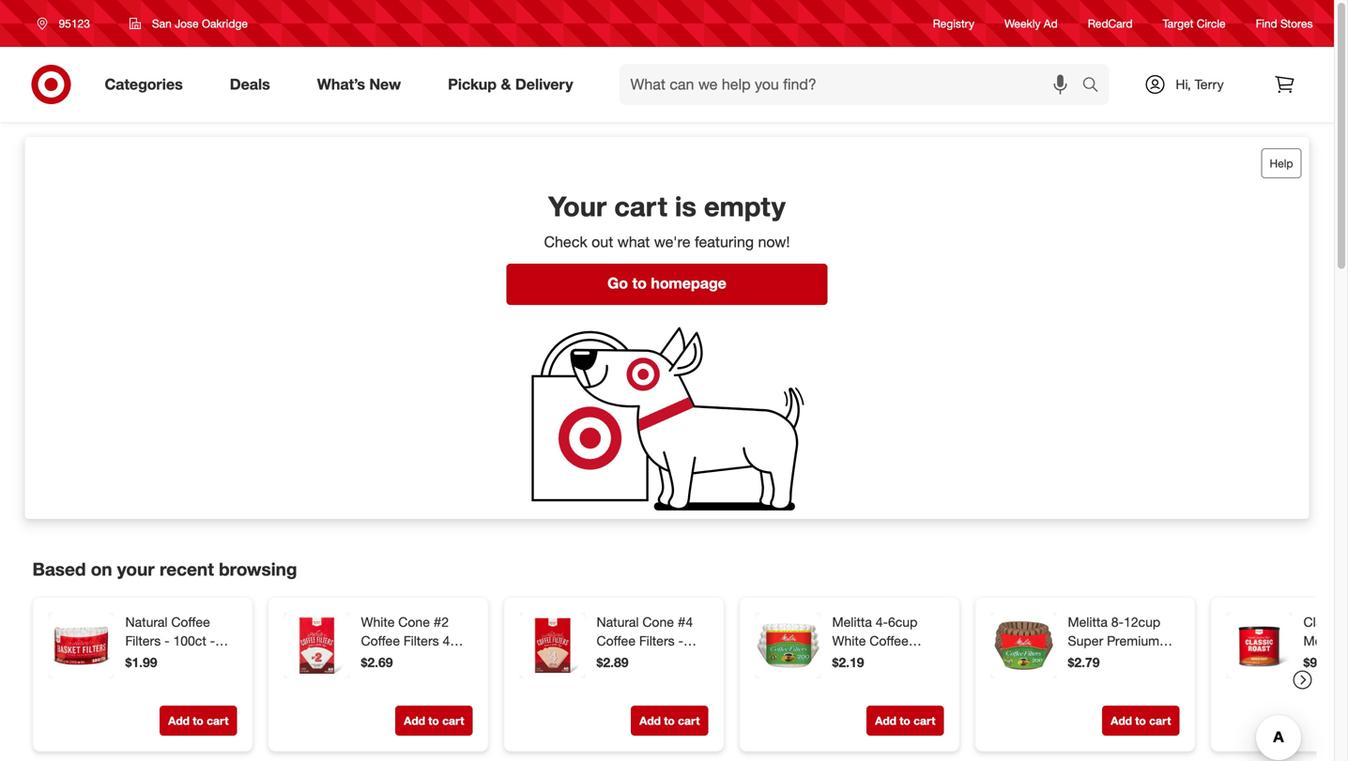 Task type: locate. For each thing, give the bounding box(es) containing it.
1 add from the left
[[168, 715, 190, 729]]

pickup & delivery link
[[432, 64, 597, 105]]

to down white cone #2 coffee filters 40 ct - market pantry™ link
[[429, 715, 439, 729]]

0 horizontal spatial natural
[[125, 615, 168, 631]]

to for natural coffee filters - 100ct - market pantry™
[[193, 715, 204, 729]]

out
[[592, 233, 614, 251]]

add
[[168, 715, 190, 729], [404, 715, 425, 729], [640, 715, 661, 729], [876, 715, 897, 729], [1111, 715, 1133, 729]]

pickup
[[448, 75, 497, 94]]

pantry™
[[170, 652, 215, 669], [361, 671, 407, 687], [597, 671, 642, 687]]

0 vertical spatial 200ct
[[872, 652, 905, 669]]

to
[[633, 274, 647, 293], [193, 715, 204, 729], [429, 715, 439, 729], [664, 715, 675, 729], [900, 715, 911, 729], [1136, 715, 1147, 729]]

95123 button
[[25, 7, 110, 40]]

featuring
[[695, 233, 754, 251]]

san
[[152, 16, 172, 31]]

$2.69
[[361, 655, 393, 671]]

1 add to cart from the left
[[168, 715, 229, 729]]

1 horizontal spatial market
[[385, 652, 426, 669]]

market inside 'white cone #2 coffee filters 40 ct - market pantry™'
[[385, 652, 426, 669]]

$2.19
[[833, 655, 865, 671]]

cone
[[399, 615, 430, 631], [643, 615, 674, 631]]

white
[[361, 615, 395, 631], [833, 633, 866, 650]]

3 market from the left
[[635, 652, 676, 669]]

cone for #4
[[643, 615, 674, 631]]

coffee up 40ct
[[597, 633, 636, 650]]

2 horizontal spatial market
[[635, 652, 676, 669]]

add to cart down melitta 8-12cup super premium coffee filters 200ct link
[[1111, 715, 1172, 729]]

cone inside natural cone #4 coffee filters - 40ct - market pantry™
[[643, 615, 674, 631]]

4 add to cart button from the left
[[867, 707, 945, 737]]

market for $2.89
[[635, 652, 676, 669]]

coffee down '4-'
[[870, 633, 909, 650]]

cart down 40
[[443, 715, 465, 729]]

1 vertical spatial white
[[833, 633, 866, 650]]

market right ct
[[385, 652, 426, 669]]

natural for -
[[125, 615, 168, 631]]

add down natural cone #4 coffee filters - 40ct - market pantry™
[[640, 715, 661, 729]]

filters inside natural cone #4 coffee filters - 40ct - market pantry™
[[640, 633, 675, 650]]

market right "natural coffee filters - 100ct - market pantry™" image
[[125, 652, 166, 669]]

1 vertical spatial 200ct
[[1068, 671, 1102, 687]]

pantry™ down ct
[[361, 671, 407, 687]]

to down melitta 8-12cup super premium coffee filters 200ct link
[[1136, 715, 1147, 729]]

add to cart down 100ct
[[168, 715, 229, 729]]

- right ct
[[376, 652, 381, 669]]

natural cone #4 coffee filters - 40ct - market pantry™
[[597, 615, 693, 687]]

3 add to cart from the left
[[640, 715, 700, 729]]

3 add to cart button from the left
[[631, 707, 709, 737]]

add down melitta 8-12cup super premium coffee filters 200ct
[[1111, 715, 1133, 729]]

1 market from the left
[[125, 652, 166, 669]]

5 add from the left
[[1111, 715, 1133, 729]]

200ct inside melitta 8-12cup super premium coffee filters 200ct
[[1068, 671, 1102, 687]]

$1.99
[[125, 655, 157, 671]]

add to cart down "melitta 4-6cup white coffee filters 200ct" link
[[876, 715, 936, 729]]

melitta
[[833, 615, 873, 631], [1068, 615, 1108, 631]]

empty cart bullseye image
[[526, 317, 809, 520]]

3 add from the left
[[640, 715, 661, 729]]

&
[[501, 75, 511, 94]]

$9.29
[[1304, 655, 1336, 671]]

200ct down super
[[1068, 671, 1102, 687]]

market right $2.89
[[635, 652, 676, 669]]

coffee
[[171, 615, 210, 631], [361, 633, 400, 650], [597, 633, 636, 650], [870, 633, 909, 650], [1068, 652, 1108, 669]]

cone for #2
[[399, 615, 430, 631]]

natural
[[125, 615, 168, 631], [597, 615, 639, 631]]

cone left the #4
[[643, 615, 674, 631]]

95123
[[59, 16, 90, 31]]

melitta 4-6cup white coffee filters 200ct
[[833, 615, 918, 669]]

1 melitta from the left
[[833, 615, 873, 631]]

cone inside 'white cone #2 coffee filters 40 ct - market pantry™'
[[399, 615, 430, 631]]

premium
[[1108, 633, 1160, 650]]

0 vertical spatial white
[[361, 615, 395, 631]]

deals link
[[214, 64, 294, 105]]

add down "melitta 4-6cup white coffee filters 200ct" link
[[876, 715, 897, 729]]

add to cart button down natural cone #4 coffee filters - 40ct - market pantry™ link
[[631, 707, 709, 737]]

melitta 8-12cup super premium coffee filters 200ct
[[1068, 615, 1161, 687]]

weekly ad
[[1005, 16, 1058, 30]]

0 horizontal spatial white
[[361, 615, 395, 631]]

natural up $1.99
[[125, 615, 168, 631]]

filters inside natural coffee filters - 100ct - market pantry™
[[125, 633, 161, 650]]

cart for melitta 4-6cup white coffee filters 200ct
[[914, 715, 936, 729]]

cart down "melitta 4-6cup white coffee filters 200ct" link
[[914, 715, 936, 729]]

pantry™ inside 'white cone #2 coffee filters 40 ct - market pantry™'
[[361, 671, 407, 687]]

your
[[549, 190, 607, 223]]

to for white cone #2 coffee filters 40 ct - market pantry™
[[429, 715, 439, 729]]

filters
[[125, 633, 161, 650], [404, 633, 439, 650], [640, 633, 675, 650], [833, 652, 868, 669], [1111, 652, 1147, 669]]

what's
[[317, 75, 365, 94]]

40
[[443, 633, 458, 650]]

melitta left '4-'
[[833, 615, 873, 631]]

pantry™ down 40ct
[[597, 671, 642, 687]]

0 horizontal spatial market
[[125, 652, 166, 669]]

200ct down '4-'
[[872, 652, 905, 669]]

to down natural cone #4 coffee filters - 40ct - market pantry™ link
[[664, 715, 675, 729]]

1 natural from the left
[[125, 615, 168, 631]]

200ct
[[872, 652, 905, 669], [1068, 671, 1102, 687]]

1 horizontal spatial natural
[[597, 615, 639, 631]]

$2.79
[[1068, 655, 1101, 671]]

coffee up 100ct
[[171, 615, 210, 631]]

cart down natural coffee filters - 100ct - market pantry™ link
[[207, 715, 229, 729]]

market for $2.69
[[385, 652, 426, 669]]

melitta inside melitta 8-12cup super premium coffee filters 200ct
[[1068, 615, 1108, 631]]

coffee up $2.69
[[361, 633, 400, 650]]

2 add to cart from the left
[[404, 715, 465, 729]]

new
[[369, 75, 401, 94]]

2 market from the left
[[385, 652, 426, 669]]

-
[[164, 633, 170, 650], [210, 633, 215, 650], [679, 633, 684, 650], [376, 652, 381, 669], [626, 652, 632, 669]]

natural up 40ct
[[597, 615, 639, 631]]

add to cart for melitta 4-6cup white coffee filters 200ct
[[876, 715, 936, 729]]

help button
[[1262, 148, 1302, 178]]

0 horizontal spatial cone
[[399, 615, 430, 631]]

jose
[[175, 16, 199, 31]]

add to cart button down 100ct
[[160, 707, 237, 737]]

2 cone from the left
[[643, 615, 674, 631]]

find stores
[[1256, 16, 1314, 30]]

1 horizontal spatial pantry™
[[361, 671, 407, 687]]

to down "melitta 4-6cup white coffee filters 200ct" link
[[900, 715, 911, 729]]

white up '$2.19'
[[833, 633, 866, 650]]

2 add to cart button from the left
[[396, 707, 473, 737]]

hi, terry
[[1176, 76, 1225, 93]]

white up ct
[[361, 615, 395, 631]]

- right 40ct
[[626, 652, 632, 669]]

now!
[[759, 233, 790, 251]]

delivery
[[516, 75, 573, 94]]

5 add to cart from the left
[[1111, 715, 1172, 729]]

4 add from the left
[[876, 715, 897, 729]]

add to cart down natural cone #4 coffee filters - 40ct - market pantry™ link
[[640, 715, 700, 729]]

add to cart button down white cone #2 coffee filters 40 ct - market pantry™ link
[[396, 707, 473, 737]]

cart down melitta 8-12cup super premium coffee filters 200ct link
[[1150, 715, 1172, 729]]

add to cart button down melitta 8-12cup super premium coffee filters 200ct link
[[1103, 707, 1180, 737]]

add down 'white cone #2 coffee filters 40 ct - market pantry™'
[[404, 715, 425, 729]]

natural inside natural cone #4 coffee filters - 40ct - market pantry™
[[597, 615, 639, 631]]

classic roast medium roast ground coffee - 30.5oz - market pantry™ image
[[1227, 614, 1293, 679], [1227, 614, 1293, 679]]

to for natural cone #4 coffee filters - 40ct - market pantry™
[[664, 715, 675, 729]]

1 horizontal spatial cone
[[643, 615, 674, 631]]

redcard link
[[1088, 15, 1133, 32]]

weekly
[[1005, 16, 1041, 30]]

1 cone from the left
[[399, 615, 430, 631]]

2 add from the left
[[404, 715, 425, 729]]

melitta 8-12cup super premium coffee filters 200ct image
[[991, 614, 1057, 679]]

1 horizontal spatial white
[[833, 633, 866, 650]]

5 add to cart button from the left
[[1103, 707, 1180, 737]]

white inside melitta 4-6cup white coffee filters 200ct
[[833, 633, 866, 650]]

go to homepage
[[608, 274, 727, 293]]

4 add to cart from the left
[[876, 715, 936, 729]]

2 horizontal spatial pantry™
[[597, 671, 642, 687]]

- right 100ct
[[210, 633, 215, 650]]

coffee down super
[[1068, 652, 1108, 669]]

8-
[[1112, 615, 1124, 631]]

search button
[[1074, 64, 1119, 109]]

to down 100ct
[[193, 715, 204, 729]]

- left 100ct
[[164, 633, 170, 650]]

melitta 4-6cup white coffee filters 200ct image
[[756, 614, 821, 679]]

add down natural coffee filters - 100ct - market pantry™
[[168, 715, 190, 729]]

cone left #2
[[399, 615, 430, 631]]

1 horizontal spatial 200ct
[[1068, 671, 1102, 687]]

pantry™ inside natural cone #4 coffee filters - 40ct - market pantry™
[[597, 671, 642, 687]]

0 horizontal spatial pantry™
[[170, 652, 215, 669]]

natural inside natural coffee filters - 100ct - market pantry™
[[125, 615, 168, 631]]

melitta inside melitta 4-6cup white coffee filters 200ct
[[833, 615, 873, 631]]

2 melitta from the left
[[1068, 615, 1108, 631]]

#4
[[678, 615, 693, 631]]

1 add to cart button from the left
[[160, 707, 237, 737]]

add to cart button down "melitta 4-6cup white coffee filters 200ct" link
[[867, 707, 945, 737]]

pantry™ down 100ct
[[170, 652, 215, 669]]

market
[[125, 652, 166, 669], [385, 652, 426, 669], [635, 652, 676, 669]]

cart down natural cone #4 coffee filters - 40ct - market pantry™ link
[[678, 715, 700, 729]]

1 horizontal spatial melitta
[[1068, 615, 1108, 631]]

add to cart down white cone #2 coffee filters 40 ct - market pantry™ link
[[404, 715, 465, 729]]

melitta up super
[[1068, 615, 1108, 631]]

natural for coffee
[[597, 615, 639, 631]]

cart
[[615, 190, 668, 223], [207, 715, 229, 729], [443, 715, 465, 729], [678, 715, 700, 729], [914, 715, 936, 729], [1150, 715, 1172, 729]]

market inside natural cone #4 coffee filters - 40ct - market pantry™
[[635, 652, 676, 669]]

0 horizontal spatial melitta
[[833, 615, 873, 631]]

2 natural from the left
[[597, 615, 639, 631]]

coffee inside natural cone #4 coffee filters - 40ct - market pantry™
[[597, 633, 636, 650]]

0 horizontal spatial 200ct
[[872, 652, 905, 669]]

- down the #4
[[679, 633, 684, 650]]

add to cart
[[168, 715, 229, 729], [404, 715, 465, 729], [640, 715, 700, 729], [876, 715, 936, 729], [1111, 715, 1172, 729]]



Task type: vqa. For each thing, say whether or not it's contained in the screenshot.
We shop A Shipt shopper will hand-select your order & text you with any questions.
no



Task type: describe. For each thing, give the bounding box(es) containing it.
your cart is empty
[[549, 190, 786, 223]]

#2
[[434, 615, 449, 631]]

- inside 'white cone #2 coffee filters 40 ct - market pantry™'
[[376, 652, 381, 669]]

cart for natural cone #4 coffee filters - 40ct - market pantry™
[[678, 715, 700, 729]]

find
[[1256, 16, 1278, 30]]

add to cart for melitta 8-12cup super premium coffee filters 200ct
[[1111, 715, 1172, 729]]

100ct
[[173, 633, 206, 650]]

12cup
[[1124, 615, 1161, 631]]

based
[[32, 559, 86, 581]]

4-
[[876, 615, 889, 631]]

melitta 8-12cup super premium coffee filters 200ct link
[[1068, 614, 1177, 687]]

oakridge
[[202, 16, 248, 31]]

your
[[117, 559, 155, 581]]

filters inside 'white cone #2 coffee filters 40 ct - market pantry™'
[[404, 633, 439, 650]]

to for melitta 4-6cup white coffee filters 200ct
[[900, 715, 911, 729]]

categories
[[105, 75, 183, 94]]

categories link
[[89, 64, 206, 105]]

cart for melitta 8-12cup super premium coffee filters 200ct
[[1150, 715, 1172, 729]]

200ct inside melitta 4-6cup white coffee filters 200ct
[[872, 652, 905, 669]]

filters inside melitta 4-6cup white coffee filters 200ct
[[833, 652, 868, 669]]

add to cart for white cone #2 coffee filters 40 ct - market pantry™
[[404, 715, 465, 729]]

based on your recent browsing
[[32, 559, 297, 581]]

coffee inside melitta 4-6cup white coffee filters 200ct
[[870, 633, 909, 650]]

empty
[[705, 190, 786, 223]]

coffee inside natural coffee filters - 100ct - market pantry™
[[171, 615, 210, 631]]

check out what we're featuring now!
[[544, 233, 790, 251]]

san jose oakridge button
[[117, 7, 260, 40]]

add to cart button for natural coffee filters - 100ct - market pantry™
[[160, 707, 237, 737]]

what
[[618, 233, 650, 251]]

weekly ad link
[[1005, 15, 1058, 32]]

is
[[675, 190, 697, 223]]

add to cart button for melitta 4-6cup white coffee filters 200ct
[[867, 707, 945, 737]]

go to homepage link
[[507, 264, 828, 305]]

pantry™ inside natural coffee filters - 100ct - market pantry™
[[170, 652, 215, 669]]

go
[[608, 274, 628, 293]]

add to cart button for melitta 8-12cup super premium coffee filters 200ct
[[1103, 707, 1180, 737]]

san jose oakridge
[[152, 16, 248, 31]]

target
[[1163, 16, 1194, 30]]

6cup
[[889, 615, 918, 631]]

help
[[1270, 156, 1294, 170]]

natural coffee filters - 100ct - market pantry™ link
[[125, 614, 233, 669]]

natural coffee filters - 100ct - market pantry™
[[125, 615, 215, 669]]

add to cart button for natural cone #4 coffee filters - 40ct - market pantry™
[[631, 707, 709, 737]]

homepage
[[651, 274, 727, 293]]

add to cart button for white cone #2 coffee filters 40 ct - market pantry™
[[396, 707, 473, 737]]

browsing
[[219, 559, 297, 581]]

pantry™ for $2.69
[[361, 671, 407, 687]]

add for $1.99
[[168, 715, 190, 729]]

coffee inside melitta 8-12cup super premium coffee filters 200ct
[[1068, 652, 1108, 669]]

classic link
[[1304, 614, 1349, 706]]

melitta 4-6cup white coffee filters 200ct link
[[833, 614, 941, 669]]

hi,
[[1176, 76, 1192, 93]]

melitta for super
[[1068, 615, 1108, 631]]

cart for white cone #2 coffee filters 40 ct - market pantry™
[[443, 715, 465, 729]]

white cone #2 coffee filters 40 ct - market pantry™
[[361, 615, 458, 687]]

$2.89
[[597, 655, 629, 671]]

what's new
[[317, 75, 401, 94]]

super
[[1068, 633, 1104, 650]]

coffee inside 'white cone #2 coffee filters 40 ct - market pantry™'
[[361, 633, 400, 650]]

to for melitta 8-12cup super premium coffee filters 200ct
[[1136, 715, 1147, 729]]

filters inside melitta 8-12cup super premium coffee filters 200ct
[[1111, 652, 1147, 669]]

target circle
[[1163, 16, 1226, 30]]

pantry™ for $2.89
[[597, 671, 642, 687]]

melitta for white
[[833, 615, 873, 631]]

to right go
[[633, 274, 647, 293]]

cart for natural coffee filters - 100ct - market pantry™
[[207, 715, 229, 729]]

on
[[91, 559, 112, 581]]

classic 
[[1304, 615, 1349, 706]]

add for $2.69
[[404, 715, 425, 729]]

pickup & delivery
[[448, 75, 573, 94]]

classic
[[1304, 615, 1347, 631]]

find stores link
[[1256, 15, 1314, 32]]

circle
[[1197, 16, 1226, 30]]

add for $2.89
[[640, 715, 661, 729]]

recent
[[160, 559, 214, 581]]

add for $2.19
[[876, 715, 897, 729]]

white cone #2 coffee filters 40 ct - market pantry™ image
[[284, 614, 350, 679]]

add to cart for natural coffee filters - 100ct - market pantry™
[[168, 715, 229, 729]]

registry
[[933, 16, 975, 30]]

deals
[[230, 75, 270, 94]]

target circle link
[[1163, 15, 1226, 32]]

we're
[[655, 233, 691, 251]]

white cone #2 coffee filters 40 ct - market pantry™ link
[[361, 614, 469, 687]]

check
[[544, 233, 588, 251]]

ct
[[361, 652, 372, 669]]

add to cart for natural cone #4 coffee filters - 40ct - market pantry™
[[640, 715, 700, 729]]

cart up what
[[615, 190, 668, 223]]

what's new link
[[301, 64, 425, 105]]

40ct
[[597, 652, 623, 669]]

search
[[1074, 77, 1119, 95]]

redcard
[[1088, 16, 1133, 30]]

terry
[[1195, 76, 1225, 93]]

natural cone #4 coffee filters - 40ct - market pantry™ link
[[597, 614, 705, 687]]

natural cone #4 coffee filters - 40ct - market pantry™ image
[[520, 614, 586, 679]]

white inside 'white cone #2 coffee filters 40 ct - market pantry™'
[[361, 615, 395, 631]]

registry link
[[933, 15, 975, 32]]

What can we help you find? suggestions appear below search field
[[620, 64, 1087, 105]]

stores
[[1281, 16, 1314, 30]]

add for $2.79
[[1111, 715, 1133, 729]]

ad
[[1044, 16, 1058, 30]]

natural coffee filters - 100ct - market pantry™ image
[[48, 614, 114, 679]]

market inside natural coffee filters - 100ct - market pantry™
[[125, 652, 166, 669]]



